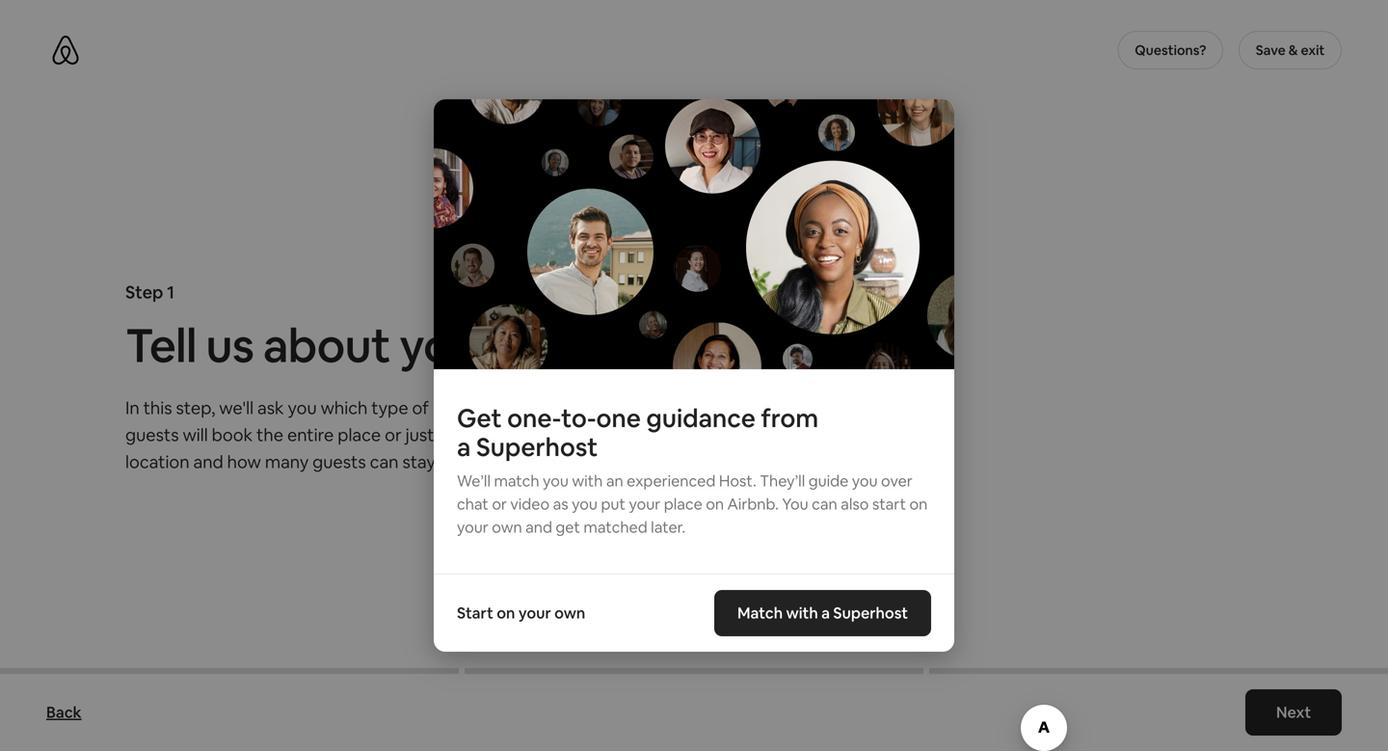 Task type: locate. For each thing, give the bounding box(es) containing it.
your right put
[[629, 494, 661, 514]]

a right "just"
[[438, 424, 447, 446]]

with
[[572, 471, 603, 491], [786, 603, 818, 623]]

on
[[706, 494, 724, 514], [910, 494, 928, 514], [497, 603, 515, 623]]

0 horizontal spatial a
[[438, 424, 447, 446]]

can down guide
[[812, 494, 837, 514]]

can inside the in this step, we'll ask you which type of property you have and if guests will book the entire place or just a room. then let us know the location and how many guests can stay.
[[370, 451, 399, 473]]

0 horizontal spatial with
[[572, 471, 603, 491]]

us right let
[[571, 424, 589, 446]]

2 vertical spatial and
[[526, 517, 552, 537]]

2 vertical spatial your
[[519, 603, 551, 623]]

0 vertical spatial guests
[[125, 424, 179, 446]]

0 horizontal spatial guests
[[125, 424, 179, 446]]

start on your own
[[457, 603, 586, 623]]

place down experienced
[[664, 494, 703, 514]]

you up then
[[508, 397, 537, 419]]

in
[[125, 397, 139, 419]]

next button
[[1245, 689, 1342, 736]]

guests
[[125, 424, 179, 446], [313, 451, 366, 473]]

1 vertical spatial place
[[664, 494, 703, 514]]

2 horizontal spatial your
[[629, 494, 661, 514]]

0 horizontal spatial own
[[492, 517, 522, 537]]

1 vertical spatial a
[[821, 603, 830, 623]]

with right match
[[786, 603, 818, 623]]

next
[[1276, 702, 1311, 722]]

a
[[438, 424, 447, 446], [821, 603, 830, 623]]

a left superhost
[[821, 603, 830, 623]]

1 horizontal spatial the
[[639, 424, 666, 446]]

0 horizontal spatial place
[[338, 424, 381, 446]]

0 vertical spatial or
[[385, 424, 402, 446]]

if
[[616, 397, 627, 419]]

and inside the get one-to-one guidance from a superhost we'll match you with an experienced host. they'll guide you over chat or video as you put your place on airbnb. you can also start on your own and get matched later.
[[526, 517, 552, 537]]

1 horizontal spatial can
[[812, 494, 837, 514]]

save & exit button
[[1239, 31, 1342, 69]]

2 horizontal spatial and
[[582, 397, 612, 419]]

back
[[46, 702, 82, 722]]

to-
[[561, 402, 596, 434]]

us up we'll on the left of page
[[206, 315, 254, 376]]

1 vertical spatial your
[[457, 517, 489, 537]]

place inside the get one-to-one guidance from a superhost we'll match you with an experienced host. they'll guide you over chat or video as you put your place on airbnb. you can also start on your own and get matched later.
[[664, 494, 703, 514]]

from
[[761, 402, 819, 434]]

your right start
[[519, 603, 551, 623]]

1 horizontal spatial on
[[706, 494, 724, 514]]

with inside the get one-to-one guidance from a superhost we'll match you with an experienced host. they'll guide you over chat or video as you put your place on airbnb. you can also start on your own and get matched later.
[[572, 471, 603, 491]]

we'll
[[219, 397, 254, 419]]

location
[[125, 451, 189, 473]]

1 vertical spatial us
[[571, 424, 589, 446]]

and left if
[[582, 397, 612, 419]]

0 vertical spatial place
[[338, 424, 381, 446]]

0 horizontal spatial your
[[457, 517, 489, 537]]

save
[[1256, 41, 1286, 59]]

own
[[492, 517, 522, 537], [554, 603, 586, 623]]

with left an
[[572, 471, 603, 491]]

can
[[370, 451, 399, 473], [812, 494, 837, 514]]

place down which
[[338, 424, 381, 446]]

or right chat at the left of page
[[492, 494, 507, 514]]

your down chat at the left of page
[[457, 517, 489, 537]]

1 horizontal spatial us
[[571, 424, 589, 446]]

one
[[596, 402, 641, 434]]

0 horizontal spatial the
[[257, 424, 283, 446]]

0 vertical spatial own
[[492, 517, 522, 537]]

own inside the get one-to-one guidance from a superhost we'll match you with an experienced host. they'll guide you over chat or video as you put your place on airbnb. you can also start on your own and get matched later.
[[492, 517, 522, 537]]

1 horizontal spatial guests
[[313, 451, 366, 473]]

or left "just"
[[385, 424, 402, 446]]

exit
[[1301, 41, 1325, 59]]

they'll
[[760, 471, 805, 491]]

step 1
[[125, 281, 175, 304]]

save & exit
[[1256, 41, 1325, 59]]

the right know at the bottom left of page
[[639, 424, 666, 446]]

own inside button
[[554, 603, 586, 623]]

0 horizontal spatial can
[[370, 451, 399, 473]]

type
[[371, 397, 408, 419]]

the
[[257, 424, 283, 446], [639, 424, 666, 446]]

1 horizontal spatial and
[[526, 517, 552, 537]]

entire
[[287, 424, 334, 446]]

as
[[553, 494, 568, 514]]

back button
[[37, 693, 91, 732]]

0 horizontal spatial us
[[206, 315, 254, 376]]

and down will
[[193, 451, 223, 473]]

or
[[385, 424, 402, 446], [492, 494, 507, 514]]

1 horizontal spatial own
[[554, 603, 586, 623]]

0 vertical spatial us
[[206, 315, 254, 376]]

the down 'ask'
[[257, 424, 283, 446]]

1 vertical spatial or
[[492, 494, 507, 514]]

match
[[737, 603, 783, 623]]

0 vertical spatial can
[[370, 451, 399, 473]]

can left stay. at bottom left
[[370, 451, 399, 473]]

you up as
[[543, 471, 569, 491]]

1 horizontal spatial a
[[821, 603, 830, 623]]

us
[[206, 315, 254, 376], [571, 424, 589, 446]]

1 vertical spatial can
[[812, 494, 837, 514]]

a inside the in this step, we'll ask you which type of property you have and if guests will book the entire place or just a room. then let us know the location and how many guests can stay.
[[438, 424, 447, 446]]

0 vertical spatial a
[[438, 424, 447, 446]]

then
[[502, 424, 542, 446]]

and down video
[[526, 517, 552, 537]]

place
[[338, 424, 381, 446], [664, 494, 703, 514]]

0 vertical spatial and
[[582, 397, 612, 419]]

1 horizontal spatial or
[[492, 494, 507, 514]]

own down video
[[492, 517, 522, 537]]

on inside button
[[497, 603, 515, 623]]

start
[[457, 603, 493, 623]]

ask
[[257, 397, 284, 419]]

your
[[629, 494, 661, 514], [457, 517, 489, 537], [519, 603, 551, 623]]

you
[[288, 397, 317, 419], [508, 397, 537, 419], [543, 471, 569, 491], [852, 471, 878, 491], [572, 494, 598, 514]]

we'll
[[457, 471, 491, 491]]

1 horizontal spatial with
[[786, 603, 818, 623]]

1 horizontal spatial place
[[664, 494, 703, 514]]

and
[[582, 397, 612, 419], [193, 451, 223, 473], [526, 517, 552, 537]]

superhost
[[833, 603, 908, 623]]

your place
[[400, 315, 620, 376]]

a inside button
[[821, 603, 830, 623]]

0 horizontal spatial or
[[385, 424, 402, 446]]

0 horizontal spatial on
[[497, 603, 515, 623]]

guests up location
[[125, 424, 179, 446]]

own down get
[[554, 603, 586, 623]]

video
[[510, 494, 550, 514]]

guide
[[809, 471, 849, 491]]

guests down 'entire'
[[313, 451, 366, 473]]

about
[[263, 315, 390, 376]]

book
[[212, 424, 253, 446]]

1 vertical spatial with
[[786, 603, 818, 623]]

0 horizontal spatial and
[[193, 451, 223, 473]]

0 vertical spatial with
[[572, 471, 603, 491]]

in this step, we'll ask you which type of property you have and if guests will book the entire place or just a room. then let us know the location and how many guests can stay.
[[125, 397, 666, 473]]

1 vertical spatial own
[[554, 603, 586, 623]]

1 horizontal spatial your
[[519, 603, 551, 623]]

later.
[[651, 517, 686, 537]]

0 vertical spatial your
[[629, 494, 661, 514]]

airbnb.
[[727, 494, 779, 514]]



Task type: describe. For each thing, give the bounding box(es) containing it.
place inside the in this step, we'll ask you which type of property you have and if guests will book the entire place or just a room. then let us know the location and how many guests can stay.
[[338, 424, 381, 446]]

you
[[782, 494, 809, 514]]

stay.
[[402, 451, 438, 473]]

host.
[[719, 471, 757, 491]]

guidance
[[646, 402, 756, 434]]

of
[[412, 397, 429, 419]]

1
[[167, 281, 175, 304]]

know
[[592, 424, 635, 446]]

1 vertical spatial and
[[193, 451, 223, 473]]

will
[[183, 424, 208, 446]]

step,
[[176, 397, 215, 419]]

1 the from the left
[[257, 424, 283, 446]]

start on your own button
[[447, 594, 595, 632]]

match with a superhost
[[737, 603, 908, 623]]

over
[[881, 471, 913, 491]]

1 vertical spatial guests
[[313, 451, 366, 473]]

2 the from the left
[[639, 424, 666, 446]]

many
[[265, 451, 309, 473]]

questions?
[[1135, 41, 1207, 59]]

you up also
[[852, 471, 878, 491]]

with inside button
[[786, 603, 818, 623]]

match with a superhost button
[[714, 590, 931, 636]]

you right as
[[572, 494, 598, 514]]

tell us about your place
[[125, 315, 620, 376]]

can inside the get one-to-one guidance from a superhost we'll match you with an experienced host. they'll guide you over chat or video as you put your place on airbnb. you can also start on your own and get matched later.
[[812, 494, 837, 514]]

experienced
[[627, 471, 716, 491]]

start
[[872, 494, 906, 514]]

just
[[406, 424, 434, 446]]

this
[[143, 397, 172, 419]]

us inside the in this step, we'll ask you which type of property you have and if guests will book the entire place or just a room. then let us know the location and how many guests can stay.
[[571, 424, 589, 446]]

get
[[457, 402, 502, 434]]

your inside button
[[519, 603, 551, 623]]

chat
[[457, 494, 489, 514]]

get one-to-one guidance from a superhost we'll match you with an experienced host. they'll guide you over chat or video as you put your place on airbnb. you can also start on your own and get matched later.
[[457, 402, 928, 537]]

&
[[1289, 41, 1298, 59]]

or inside the get one-to-one guidance from a superhost we'll match you with an experienced host. they'll guide you over chat or video as you put your place on airbnb. you can also start on your own and get matched later.
[[492, 494, 507, 514]]

one-
[[507, 402, 561, 434]]

matched
[[584, 517, 648, 537]]

property
[[433, 397, 504, 419]]

match
[[494, 471, 539, 491]]

let
[[546, 424, 567, 446]]

2 horizontal spatial on
[[910, 494, 928, 514]]

also
[[841, 494, 869, 514]]

or inside the in this step, we'll ask you which type of property you have and if guests will book the entire place or just a room. then let us know the location and how many guests can stay.
[[385, 424, 402, 446]]

a superhost
[[457, 431, 598, 463]]

questions? button
[[1118, 31, 1224, 69]]

which
[[321, 397, 368, 419]]

an
[[606, 471, 623, 491]]

get
[[556, 517, 580, 537]]

have
[[541, 397, 578, 419]]

you up 'entire'
[[288, 397, 317, 419]]

how
[[227, 451, 261, 473]]

step
[[125, 281, 163, 304]]

room.
[[451, 424, 498, 446]]

put
[[601, 494, 626, 514]]

tell
[[125, 315, 196, 376]]



Task type: vqa. For each thing, say whether or not it's contained in the screenshot.
the New
no



